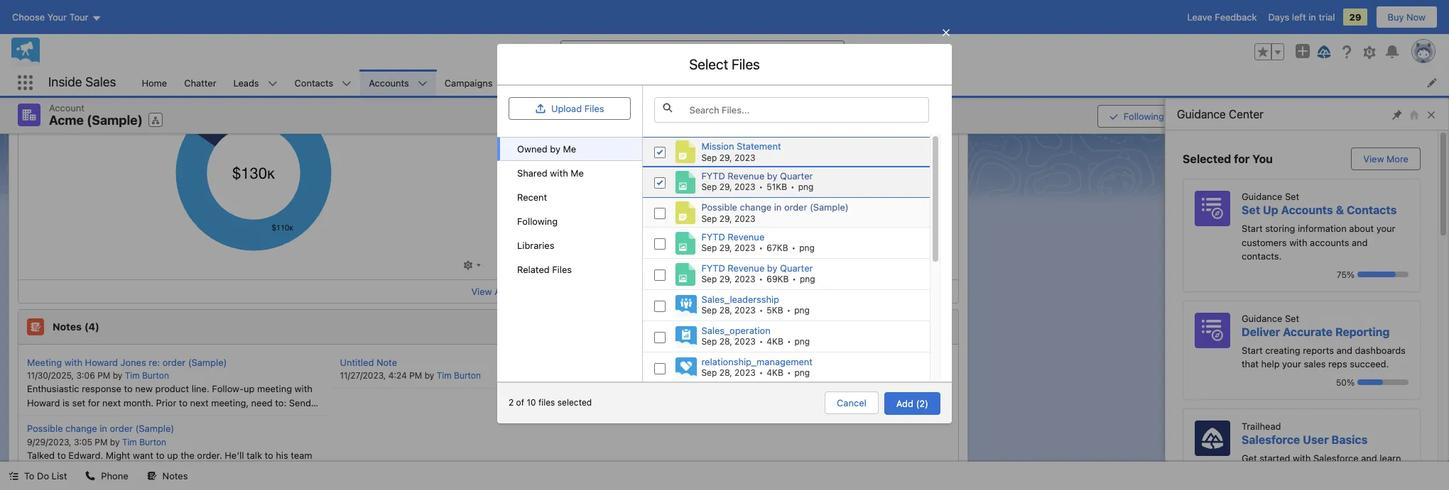 Task type: describe. For each thing, give the bounding box(es) containing it.
possible change in order (sample) sep 29, 2023
[[702, 202, 849, 224]]

to left new
[[124, 384, 133, 395]]

all opportunities for influence by campaign
[[38, 43, 110, 54]]

by for influence by campaign
[[69, 20, 80, 32]]

related files link
[[497, 258, 643, 282]]

trailhead salesforce user basics get started with salesforce and learn how to make it work for your bottom line.
[[1242, 421, 1401, 491]]

enthusiastic
[[27, 384, 79, 395]]

pm right 4:12
[[719, 371, 732, 382]]

storing
[[1265, 223, 1295, 234]]

quarter for 51 kb
[[780, 170, 813, 182]]

1 horizontal spatial send
[[535, 77, 557, 88]]

to left his
[[265, 450, 273, 461]]

text default image inside list item
[[610, 78, 620, 88]]

letter
[[560, 77, 585, 88]]

0 vertical spatial howard
[[85, 357, 118, 368]]

1 vertical spatial howard
[[27, 398, 60, 409]]

and inside "meeting with howard jones re: order (sample) 11/30/2025, 3:06 pm by tim burton enthusiastic response to new product line. follow-up meeting with howard is set for next month. prior to next meeting, need to: send proposal to howard's team make adjustments to demo do run through with anne and jason"
[[108, 425, 124, 437]]

now
[[1407, 11, 1426, 23]]

proposal
[[27, 411, 64, 423]]

contacts inside the guidance set set up accounts & contacts start storing information about your customers with accounts and contacts.
[[1347, 204, 1397, 217]]

fytd for 67
[[702, 231, 725, 243]]

burton inside "meeting with howard jones re: order (sample) 11/30/2025, 3:06 pm by tim burton enthusiastic response to new product line. follow-up meeting with howard is set for next month. prior to next meeting, need to: send proposal to howard's team make adjustments to demo do run through with anne and jason"
[[142, 371, 169, 382]]

search...
[[588, 46, 626, 58]]

accounts link
[[360, 70, 418, 96]]

by right 'owned'
[[550, 143, 561, 155]]

statement for mission statement 9/29/2023, 4:12 pm by tim burton to revolutionize the way people think about health and wellness by providing personalized, science-based solutions that empower individuals to take control of their own health. possible change in order (sample) 9/29/2023, 3:05 pm by tim burton talked to edward. might want to up the order. he'll talk to his team and let me know by mid-july. to provide innovative and sustainable solutions that improve the lives of people around the world.
[[688, 357, 733, 368]]

0 vertical spatial salesforce
[[1242, 434, 1300, 447]]

Search Files... search field
[[655, 97, 929, 123]]

send inside "meeting with howard jones re: order (sample) 11/30/2025, 3:06 pm by tim burton enthusiastic response to new product line. follow-up meeting with howard is set for next month. prior to next meeting, need to: send proposal to howard's team make adjustments to demo do run through with anne and jason"
[[289, 398, 311, 409]]

to right "prior"
[[179, 398, 188, 409]]

guidance set set up accounts & contacts start storing information about your customers with accounts and contacts.
[[1242, 191, 1397, 262]]

think
[[791, 384, 812, 395]]

tim inside untitled note 11/27/2023, 4:24 pm by tim burton
[[437, 371, 452, 382]]

fytd for 69
[[702, 263, 725, 274]]

recent
[[517, 192, 547, 203]]

1 vertical spatial set
[[1242, 204, 1260, 217]]

shared with me link
[[497, 161, 643, 185]]

* send letter
[[528, 77, 585, 88]]

order inside "meeting with howard jones re: order (sample) 11/30/2025, 3:06 pm by tim burton enthusiastic response to new product line. follow-up meeting with howard is set for next month. prior to next meeting, need to: send proposal to howard's team make adjustments to demo do run through with anne and jason"
[[162, 357, 186, 368]]

and inside the guidance set set up accounts & contacts start storing information about your customers with accounts and contacts.
[[1352, 237, 1368, 248]]

8 2023 from the top
[[735, 368, 756, 378]]

1 horizontal spatial all
[[495, 286, 505, 297]]

all for influence by campaign
[[38, 43, 48, 54]]

revenue for 51
[[728, 170, 765, 182]]

related
[[517, 264, 550, 275]]

relationship_management
[[702, 356, 813, 368]]

up inside "meeting with howard jones re: order (sample) 11/30/2025, 3:06 pm by tim burton enthusiastic response to new product line. follow-up meeting with howard is set for next month. prior to next meeting, need to: send proposal to howard's team make adjustments to demo do run through with anne and jason"
[[244, 384, 255, 395]]

start inside the guidance set deliver accurate reporting start creating reports and dashboards that help your sales reps succeed.
[[1242, 345, 1263, 356]]

fytd revenue
[[702, 231, 765, 243]]

and inside the guidance set deliver accurate reporting start creating reports and dashboards that help your sales reps succeed.
[[1337, 345, 1353, 356]]

tim down relationship_management
[[747, 371, 761, 382]]

succeed.
[[1350, 359, 1389, 370]]

possible inside mission statement 9/29/2023, 4:12 pm by tim burton to revolutionize the way people think about health and wellness by providing personalized, science-based solutions that empower individuals to take control of their own health. possible change in order (sample) 9/29/2023, 3:05 pm by tim burton talked to edward. might want to up the order. he'll talk to his team and let me know by mid-july. to provide innovative and sustainable solutions that improve the lives of people around the world.
[[27, 423, 63, 435]]

me
[[59, 464, 72, 475]]

4 for relationship_management
[[767, 368, 772, 378]]

69
[[767, 274, 778, 285]]

kb up 69 kb
[[777, 243, 788, 253]]

29, inside mission statement sep 29, 2023
[[719, 153, 732, 163]]

by up way
[[734, 371, 744, 382]]

2 of 10 files selected status
[[509, 392, 592, 408]]

sustainable
[[267, 464, 316, 475]]

to inside button
[[24, 471, 34, 482]]

all opportunities for influence by campaign type
[[508, 43, 580, 54]]

by down 67
[[767, 263, 778, 274]]

leave feedback
[[1188, 11, 1257, 23]]

with up 3:05
[[63, 425, 81, 437]]

by up 'improve'
[[100, 464, 110, 475]]

11/30/2025,
[[27, 371, 74, 382]]

sep 28, 2023 for sales_leadersship
[[702, 305, 756, 316]]

1 vertical spatial 9/29/2023,
[[27, 437, 71, 448]]

influence by campaign type
[[497, 20, 619, 32]]

51 kb
[[767, 182, 787, 192]]

control
[[733, 411, 763, 423]]

edward.
[[68, 450, 103, 461]]

1 vertical spatial solutions
[[27, 478, 66, 489]]

png image for sales_operation
[[676, 327, 697, 348]]

providing
[[653, 398, 693, 409]]

0 horizontal spatial account
[[49, 102, 85, 114]]

10
[[527, 398, 536, 408]]

png image for sales_leadersship
[[676, 295, 697, 317]]

view account hierarchy
[[1203, 111, 1305, 122]]

note
[[377, 357, 397, 368]]

he'll
[[225, 450, 244, 461]]

the left world.
[[239, 478, 253, 489]]

29, for 69
[[719, 274, 732, 285]]

opportunities for influence by campaign type
[[521, 43, 580, 54]]

his
[[276, 450, 288, 461]]

product
[[155, 384, 189, 395]]

4:24
[[388, 371, 407, 382]]

meeting with howard jones re: order (sample) 11/30/2025, 3:06 pm by tim burton enthusiastic response to new product line. follow-up meeting with howard is set for next month. prior to next meeting, need to: send proposal to howard's team make adjustments to demo do run through with anne and jason
[[27, 357, 313, 437]]

help
[[1261, 359, 1280, 370]]

set
[[72, 398, 85, 409]]

accounts inside the guidance set set up accounts & contacts start storing information about your customers with accounts and contacts.
[[1281, 204, 1333, 217]]

libraries link
[[497, 234, 643, 258]]

1 horizontal spatial 9/29/2023,
[[653, 371, 697, 382]]

guidance for guidance set deliver accurate reporting start creating reports and dashboards that help your sales reps succeed.
[[1242, 313, 1283, 324]]

change inside possible change in order (sample) sep 29, 2023
[[740, 202, 772, 213]]

phone button
[[77, 463, 137, 491]]

set up accounts & contacts button
[[1242, 204, 1397, 217]]

upload files button
[[509, 97, 631, 120]]

with right meeting
[[295, 384, 313, 395]]

leads
[[233, 77, 259, 88]]

pm inside "meeting with howard jones re: order (sample) 11/30/2025, 3:06 pm by tim burton enthusiastic response to new product line. follow-up meeting with howard is set for next month. prior to next meeting, need to: send proposal to howard's team make adjustments to demo do run through with anne and jason"
[[97, 371, 110, 382]]

and down talked
[[27, 464, 43, 475]]

1 vertical spatial following
[[517, 216, 558, 227]]

tim burton link for enthusiastic response to new product line. follow-up meeting with howard is set for next month. prior to next meeting, need to: send proposal to howard's team make adjustments to demo do run through with anne and jason
[[125, 371, 169, 382]]

talk
[[247, 450, 262, 461]]

lives
[[141, 478, 161, 489]]

tomorrow
[[687, 77, 728, 88]]

about inside mission statement 9/29/2023, 4:12 pm by tim burton to revolutionize the way people think about health and wellness by providing personalized, science-based solutions that empower individuals to take control of their own health. possible change in order (sample) 9/29/2023, 3:05 pm by tim burton talked to edward. might want to up the order. he'll talk to his team and let me know by mid-july. to provide innovative and sustainable solutions that improve the lives of people around the world.
[[814, 384, 839, 395]]

2
[[509, 398, 514, 408]]

progress bar image
[[1358, 272, 1396, 278]]

the down mid-
[[125, 478, 139, 489]]

tim burton link for talked to edward. might want to up the order. he'll talk to his team and let me know by mid-july. to provide innovative and sustainable solutions that improve the lives of people around the world.
[[122, 437, 166, 448]]

by up might
[[110, 437, 120, 448]]

deliver
[[1242, 326, 1280, 339]]

basics
[[1332, 434, 1368, 447]]

contacts.
[[1242, 251, 1282, 262]]

influence for influence by campaign type
[[497, 20, 536, 32]]

fytd revenue by quarter for 51 kb
[[702, 170, 813, 182]]

by up (2)
[[929, 384, 939, 395]]

me for owned by me
[[563, 143, 576, 155]]

67 kb
[[767, 243, 788, 253]]

to down is
[[67, 411, 76, 423]]

fytd for 51
[[702, 170, 725, 182]]

files for select files
[[732, 56, 760, 72]]

follow-
[[212, 384, 244, 395]]

(sample) inside "meeting with howard jones re: order (sample) 11/30/2025, 3:06 pm by tim burton enthusiastic response to new product line. follow-up meeting with howard is set for next month. prior to next meeting, need to: send proposal to howard's team make adjustments to demo do run through with anne and jason"
[[188, 357, 227, 368]]

1 vertical spatial of
[[766, 411, 774, 423]]

tim burton link right 4:24
[[437, 371, 481, 382]]

pm inside untitled note 11/27/2023, 4:24 pm by tim burton
[[409, 371, 422, 382]]

new
[[918, 321, 937, 333]]

in for left
[[1309, 11, 1316, 23]]

health
[[842, 384, 868, 395]]

accurate
[[1283, 326, 1333, 339]]

1 horizontal spatial to
[[155, 464, 165, 475]]

team inside "meeting with howard jones re: order (sample) 11/30/2025, 3:06 pm by tim burton enthusiastic response to new product line. follow-up meeting with howard is set for next month. prior to next meeting, need to: send proposal to howard's team make adjustments to demo do run through with anne and jason"
[[121, 411, 143, 423]]

files
[[538, 398, 555, 408]]

28, for sales_operation
[[719, 337, 732, 347]]

following link
[[497, 209, 643, 234]]

notes for notes (4)
[[53, 321, 82, 333]]

* for * call maria tomorrow (sample)
[[635, 77, 639, 88]]

to do list button
[[0, 463, 76, 491]]

influence for influence by campaign
[[27, 20, 67, 32]]

6 2023 from the top
[[735, 305, 756, 316]]

to left take
[[701, 411, 710, 423]]

jones
[[121, 357, 146, 368]]

buy
[[1388, 11, 1404, 23]]

statement for mission statement sep 29, 2023
[[737, 140, 781, 152]]

with up 3:06
[[64, 357, 82, 368]]

your inside the guidance set deliver accurate reporting start creating reports and dashboards that help your sales reps succeed.
[[1282, 359, 1301, 370]]

tim down jason at bottom left
[[122, 437, 137, 448]]

view all
[[471, 286, 505, 297]]

2 horizontal spatial to
[[653, 384, 663, 395]]

personalized,
[[695, 398, 753, 409]]

select files
[[689, 56, 760, 72]]

all for influence by campaign type
[[508, 43, 518, 54]]

&
[[1336, 204, 1344, 217]]

0 vertical spatial text default image
[[781, 78, 791, 88]]

with inside the shared with me link
[[550, 167, 568, 179]]

talked
[[27, 450, 55, 461]]

science-
[[756, 398, 793, 409]]

files for upload files
[[585, 103, 604, 114]]

29, for 51
[[719, 182, 732, 192]]

2 next from the left
[[190, 398, 209, 409]]

prior
[[156, 398, 176, 409]]

reporting
[[1336, 326, 1390, 339]]

month.
[[123, 398, 154, 409]]

11/27/2023,
[[340, 371, 386, 382]]

adjustments
[[171, 411, 223, 423]]

center
[[1229, 108, 1264, 121]]

campaigns link
[[436, 70, 501, 96]]

guidance for guidance set set up accounts & contacts start storing information about your customers with accounts and contacts.
[[1242, 191, 1283, 202]]

recent link
[[497, 185, 643, 209]]

account inside button
[[1226, 111, 1262, 122]]

8 sep from the top
[[702, 368, 717, 378]]

accounts inside list item
[[369, 77, 409, 88]]

2 sep from the top
[[702, 182, 717, 192]]

anne
[[84, 425, 106, 437]]

mission statement sep 29, 2023
[[702, 140, 781, 163]]

world.
[[255, 478, 282, 489]]

by up possible change in order (sample) sep 29, 2023
[[767, 170, 778, 182]]

view all link
[[471, 286, 505, 297]]

upload
[[551, 103, 582, 114]]

the up provide
[[181, 450, 195, 461]]

the up the personalized,
[[723, 384, 737, 395]]

4 kb for sales_operation
[[767, 337, 784, 347]]

opportunities for influence by campaign
[[51, 43, 110, 54]]

kb down 67 kb
[[778, 274, 789, 285]]

user
[[1303, 434, 1329, 447]]

sep inside mission statement sep 29, 2023
[[702, 153, 717, 163]]

bottom
[[1366, 467, 1397, 478]]

possible inside possible change in order (sample) sep 29, 2023
[[702, 202, 737, 213]]

3:05
[[74, 437, 92, 448]]

by inside "meeting with howard jones re: order (sample) 11/30/2025, 3:06 pm by tim burton enthusiastic response to new product line. follow-up meeting with howard is set for next month. prior to next meeting, need to: send proposal to howard's team make adjustments to demo do run through with anne and jason"
[[113, 371, 122, 382]]

view for view all
[[471, 286, 492, 297]]

around
[[206, 478, 236, 489]]

sep 28, 2023 for sales_operation
[[702, 337, 756, 347]]

1 horizontal spatial that
[[863, 398, 880, 409]]



Task type: vqa. For each thing, say whether or not it's contained in the screenshot.
3rd 28,
yes



Task type: locate. For each thing, give the bounding box(es) containing it.
0 horizontal spatial possible
[[27, 423, 63, 435]]

statement inside mission statement sep 29, 2023
[[737, 140, 781, 152]]

0 horizontal spatial send
[[289, 398, 311, 409]]

kb up science-
[[772, 368, 784, 378]]

files down the libraries link
[[552, 264, 572, 275]]

accounts list item
[[360, 70, 436, 96]]

revenue down mission statement sep 29, 2023
[[728, 170, 765, 182]]

howard
[[85, 357, 118, 368], [27, 398, 60, 409]]

possible down proposal
[[27, 423, 63, 435]]

0 vertical spatial that
[[1242, 359, 1259, 370]]

mission inside mission statement 9/29/2023, 4:12 pm by tim burton to revolutionize the way people think about health and wellness by providing personalized, science-based solutions that empower individuals to take control of their own health. possible change in order (sample) 9/29/2023, 3:05 pm by tim burton talked to edward. might want to up the order. he'll talk to his team and let me know by mid-july. to provide innovative and sustainable solutions that improve the lives of people around the world.
[[653, 357, 686, 368]]

progress bar image
[[1358, 380, 1383, 386]]

view for view more
[[1364, 153, 1384, 165]]

1 next from the left
[[102, 398, 121, 409]]

1 28, from the top
[[719, 305, 732, 316]]

leave feedback link
[[1188, 11, 1257, 23]]

sep 28, 2023 for relationship_management
[[702, 368, 756, 378]]

2 revenue from the top
[[728, 231, 765, 243]]

5
[[767, 305, 772, 316]]

2 sep 29, 2023 from the top
[[702, 243, 756, 253]]

text default image inside the notes button
[[147, 472, 157, 482]]

of inside 'status'
[[516, 398, 524, 408]]

1 horizontal spatial do
[[264, 411, 276, 423]]

2 vertical spatial order
[[110, 423, 133, 435]]

trial
[[1319, 11, 1335, 23]]

(sample)
[[731, 77, 770, 88], [87, 113, 143, 128], [810, 202, 849, 213], [188, 357, 227, 368], [135, 423, 174, 435]]

0 vertical spatial 4 kb
[[767, 337, 784, 347]]

2 horizontal spatial files
[[732, 56, 760, 72]]

5 2023 from the top
[[735, 274, 756, 285]]

text default image for notes
[[147, 472, 157, 482]]

1 vertical spatial that
[[863, 398, 880, 409]]

revenue left 69
[[728, 263, 765, 274]]

for inside trailhead salesforce user basics get started with salesforce and learn how to make it work for your bottom line.
[[1330, 467, 1342, 478]]

your inside trailhead salesforce user basics get started with salesforce and learn how to make it work for your bottom line.
[[1345, 467, 1364, 478]]

1 horizontal spatial team
[[291, 450, 312, 461]]

in for change
[[774, 202, 782, 213]]

1 29, from the top
[[719, 153, 732, 163]]

you
[[1253, 153, 1273, 166]]

line. for basics
[[1242, 481, 1260, 491]]

1 horizontal spatial *
[[635, 77, 639, 88]]

in inside possible change in order (sample) sep 29, 2023
[[774, 202, 782, 213]]

opportunities down influence by campaign type
[[521, 43, 580, 54]]

2 4 kb from the top
[[767, 368, 784, 378]]

make
[[145, 411, 168, 423]]

progress bar progress bar for deliver accurate reporting
[[1358, 380, 1409, 386]]

mission inside mission statement sep 29, 2023
[[702, 140, 734, 152]]

progress bar progress bar for set up accounts & contacts
[[1358, 272, 1409, 278]]

and right health
[[871, 384, 887, 395]]

2 * from the left
[[635, 77, 639, 88]]

2 progress bar progress bar from the top
[[1358, 380, 1409, 386]]

2 29, from the top
[[719, 182, 732, 192]]

provide
[[168, 464, 200, 475]]

notes for notes
[[162, 471, 188, 482]]

files right "select"
[[732, 56, 760, 72]]

following
[[1124, 111, 1164, 122], [517, 216, 558, 227]]

tim burton link for to revolutionize the way people think about health and wellness by providing personalized, science-based solutions that empower individuals to take control of their own health.
[[747, 371, 791, 382]]

contacts right &
[[1347, 204, 1397, 217]]

0 vertical spatial me
[[563, 143, 576, 155]]

1 revenue from the top
[[728, 170, 765, 182]]

4
[[767, 337, 772, 347], [767, 368, 772, 378]]

0 vertical spatial mission
[[702, 140, 734, 152]]

statement
[[737, 140, 781, 152], [688, 357, 733, 368]]

1 vertical spatial people
[[174, 478, 204, 489]]

line. down the how
[[1242, 481, 1260, 491]]

4 kb up relationship_management
[[767, 337, 784, 347]]

chatter link
[[176, 70, 225, 96]]

contacts inside contacts 'link'
[[295, 77, 333, 88]]

0 horizontal spatial about
[[814, 384, 839, 395]]

mid-
[[113, 464, 133, 475]]

inside
[[48, 75, 82, 90]]

with inside trailhead salesforce user basics get started with salesforce and learn how to make it work for your bottom line.
[[1293, 453, 1311, 464]]

change down 51
[[740, 202, 772, 213]]

4 29, from the top
[[719, 243, 732, 253]]

0 horizontal spatial that
[[68, 478, 85, 489]]

3 png image from the top
[[676, 358, 697, 379]]

5 kb
[[767, 305, 783, 316]]

list containing home
[[133, 70, 1449, 96]]

do inside "meeting with howard jones re: order (sample) 11/30/2025, 3:06 pm by tim burton enthusiastic response to new product line. follow-up meeting with howard is set for next month. prior to next meeting, need to: send proposal to howard's team make adjustments to demo do run through with anne and jason"
[[264, 411, 276, 423]]

5 29, from the top
[[719, 274, 732, 285]]

1 vertical spatial guidance
[[1242, 191, 1283, 202]]

1 fytd from the top
[[702, 170, 725, 182]]

tim
[[125, 371, 140, 382], [437, 371, 452, 382], [747, 371, 761, 382], [122, 437, 137, 448]]

chatter
[[184, 77, 216, 88]]

add (2)
[[896, 399, 929, 410]]

notes (4)
[[53, 321, 99, 333]]

* for * send letter
[[528, 77, 533, 88]]

sep inside possible change in order (sample) sep 29, 2023
[[702, 214, 717, 224]]

order
[[784, 202, 807, 213], [162, 357, 186, 368], [110, 423, 133, 435]]

list
[[133, 70, 1449, 96]]

1 vertical spatial salesforce
[[1314, 453, 1359, 464]]

2 sep 28, 2023 from the top
[[702, 337, 756, 347]]

all opportunities button down type
[[497, 37, 746, 59]]

jason
[[127, 425, 152, 437]]

line. inside "meeting with howard jones re: order (sample) 11/30/2025, 3:06 pm by tim burton enthusiastic response to new product line. follow-up meeting with howard is set for next month. prior to next meeting, need to: send proposal to howard's team make adjustments to demo do run through with anne and jason"
[[192, 384, 209, 395]]

tim burton link down jason at bottom left
[[122, 437, 166, 448]]

start inside the guidance set set up accounts & contacts start storing information about your customers with accounts and contacts.
[[1242, 223, 1263, 234]]

selected
[[558, 398, 592, 408]]

campaign for influence by campaign
[[83, 20, 126, 32]]

3 sep from the top
[[702, 214, 717, 224]]

kb down 69 kb
[[772, 305, 783, 316]]

burton inside untitled note 11/27/2023, 4:24 pm by tim burton
[[454, 371, 481, 382]]

0 vertical spatial people
[[759, 384, 788, 395]]

1 horizontal spatial influence
[[497, 20, 536, 32]]

do left list
[[37, 471, 49, 482]]

2 png image from the top
[[676, 327, 697, 348]]

call
[[642, 77, 658, 88]]

line. for jones
[[192, 384, 209, 395]]

1 sep 29, 2023 from the top
[[702, 182, 756, 192]]

text default image down search...
[[610, 78, 620, 88]]

days left in trial
[[1269, 11, 1335, 23]]

0 horizontal spatial to
[[24, 471, 34, 482]]

1 horizontal spatial text default image
[[147, 472, 157, 482]]

view account hierarchy button
[[1191, 105, 1318, 128]]

1 horizontal spatial files
[[585, 103, 604, 114]]

list item down search... button
[[626, 70, 797, 96]]

files right upload
[[585, 103, 604, 114]]

influence up inside
[[27, 20, 67, 32]]

1 horizontal spatial for
[[1234, 153, 1250, 166]]

1 horizontal spatial all opportunities
[[508, 43, 580, 54]]

0 horizontal spatial team
[[121, 411, 143, 423]]

0 horizontal spatial view
[[471, 286, 492, 297]]

7 sep from the top
[[702, 337, 717, 347]]

1 vertical spatial accounts
[[1281, 204, 1333, 217]]

up up provide
[[167, 450, 178, 461]]

1 vertical spatial contacts
[[1347, 204, 1397, 217]]

order right re:
[[162, 357, 186, 368]]

2023 left 51
[[735, 182, 756, 192]]

sep 29, 2023 for 51 kb
[[702, 182, 756, 192]]

campaign up sales
[[83, 20, 126, 32]]

28, for sales_leadersship
[[719, 305, 732, 316]]

files for related files
[[552, 264, 572, 275]]

revenue for 69
[[728, 263, 765, 274]]

for left you on the top of page
[[1234, 153, 1250, 166]]

possible up fytd revenue
[[702, 202, 737, 213]]

text default image for phone
[[86, 472, 95, 482]]

2023 inside mission statement sep 29, 2023
[[735, 153, 756, 163]]

wellness
[[889, 384, 926, 395]]

individuals
[[653, 411, 699, 423]]

make
[[1273, 467, 1296, 478]]

2 start from the top
[[1242, 345, 1263, 356]]

type
[[598, 20, 619, 32]]

text default image
[[610, 78, 620, 88], [86, 472, 95, 482], [147, 472, 157, 482]]

leads link
[[225, 70, 268, 96]]

order inside possible change in order (sample) sep 29, 2023
[[784, 202, 807, 213]]

by up the response
[[113, 371, 122, 382]]

set inside the guidance set deliver accurate reporting start creating reports and dashboards that help your sales reps succeed.
[[1285, 313, 1300, 324]]

your left bottom
[[1345, 467, 1364, 478]]

28,
[[719, 305, 732, 316], [719, 337, 732, 347], [719, 368, 732, 378]]

text default image up search files... search box on the top of the page
[[781, 78, 791, 88]]

kb
[[776, 182, 787, 192], [777, 243, 788, 253], [778, 274, 789, 285], [772, 305, 783, 316], [772, 337, 784, 347], [772, 368, 784, 378]]

3 revenue from the top
[[728, 263, 765, 274]]

4 kb for relationship_management
[[767, 368, 784, 378]]

and
[[1352, 237, 1368, 248], [1337, 345, 1353, 356], [871, 384, 887, 395], [108, 425, 124, 437], [1361, 453, 1377, 464], [27, 464, 43, 475], [248, 464, 264, 475]]

notes button
[[138, 463, 196, 491]]

with inside the guidance set set up accounts & contacts start storing information about your customers with accounts and contacts.
[[1290, 237, 1308, 248]]

progress bar progress bar
[[1358, 272, 1409, 278], [1358, 380, 1409, 386]]

view for view account hierarchy
[[1203, 111, 1224, 122]]

mission for mission statement 9/29/2023, 4:12 pm by tim burton to revolutionize the way people think about health and wellness by providing personalized, science-based solutions that empower individuals to take control of their own health. possible change in order (sample) 9/29/2023, 3:05 pm by tim burton talked to edward. might want to up the order. he'll talk to his team and let me know by mid-july. to provide innovative and sustainable solutions that improve the lives of people around the world.
[[653, 357, 686, 368]]

text default image down edward.
[[86, 472, 95, 482]]

sales_operation
[[702, 325, 771, 337]]

3 29, from the top
[[719, 214, 732, 224]]

by for influence by campaign type
[[539, 20, 550, 32]]

sep 29, 2023 for 69 kb
[[702, 274, 756, 285]]

group
[[1255, 43, 1285, 60]]

7 2023 from the top
[[735, 337, 756, 347]]

all opportunities button for influence by campaign type
[[497, 37, 746, 59]]

0 horizontal spatial change
[[65, 423, 97, 435]]

4:12
[[700, 371, 717, 382]]

of down science-
[[766, 411, 774, 423]]

to inside trailhead salesforce user basics get started with salesforce and learn how to make it work for your bottom line.
[[1262, 467, 1271, 478]]

1 horizontal spatial people
[[759, 384, 788, 395]]

is
[[63, 398, 70, 409]]

1 vertical spatial sep 29, 2023
[[702, 243, 756, 253]]

sep 29, 2023 for 67 kb
[[702, 243, 756, 253]]

set for set
[[1285, 191, 1300, 202]]

0 vertical spatial set
[[1285, 191, 1300, 202]]

me for shared with me
[[571, 167, 584, 179]]

1 sep from the top
[[702, 153, 717, 163]]

sep 28, 2023 up way
[[702, 368, 756, 378]]

(4)
[[84, 321, 99, 333]]

quarter right 69
[[780, 263, 813, 274]]

owned by me link
[[497, 137, 643, 161]]

guidance set deliver accurate reporting start creating reports and dashboards that help your sales reps succeed.
[[1242, 313, 1406, 370]]

your inside the guidance set set up accounts & contacts start storing information about your customers with accounts and contacts.
[[1377, 223, 1396, 234]]

line. left follow-
[[192, 384, 209, 395]]

to do list
[[24, 471, 67, 482]]

2 horizontal spatial for
[[1330, 467, 1342, 478]]

50%
[[1336, 378, 1355, 388]]

2 fytd revenue by quarter from the top
[[702, 263, 813, 274]]

burton down re:
[[142, 371, 169, 382]]

and down talk
[[248, 464, 264, 475]]

to up providing
[[653, 384, 663, 395]]

1 vertical spatial sep 28, 2023
[[702, 337, 756, 347]]

2023 inside possible change in order (sample) sep 29, 2023
[[735, 214, 756, 224]]

2 vertical spatial in
[[100, 423, 107, 435]]

1 horizontal spatial solutions
[[822, 398, 861, 409]]

0 vertical spatial line.
[[192, 384, 209, 395]]

1 quarter from the top
[[780, 170, 813, 182]]

4 2023 from the top
[[735, 243, 756, 253]]

2 vertical spatial that
[[68, 478, 85, 489]]

1 * from the left
[[528, 77, 533, 88]]

28, up relationship_management
[[719, 337, 732, 347]]

2 28, from the top
[[719, 337, 732, 347]]

0 vertical spatial notes
[[53, 321, 82, 333]]

creating
[[1265, 345, 1301, 356]]

campaign for influence by campaign type
[[552, 20, 596, 32]]

0 vertical spatial contacts
[[295, 77, 333, 88]]

might
[[106, 450, 130, 461]]

0 horizontal spatial in
[[100, 423, 107, 435]]

3 28, from the top
[[719, 368, 732, 378]]

burton down relationship_management
[[764, 371, 791, 382]]

1 by from the left
[[69, 20, 80, 32]]

campaigns list item
[[436, 70, 520, 96]]

3 2023 from the top
[[735, 214, 756, 224]]

run
[[279, 411, 293, 423]]

1 fytd revenue by quarter from the top
[[702, 170, 813, 182]]

2 fytd from the top
[[702, 231, 725, 243]]

people down provide
[[174, 478, 204, 489]]

need
[[251, 398, 273, 409]]

1 vertical spatial view
[[1364, 153, 1384, 165]]

2 vertical spatial sep 29, 2023
[[702, 274, 756, 285]]

1 horizontal spatial statement
[[737, 140, 781, 152]]

guidance center
[[1177, 108, 1264, 121]]

do
[[264, 411, 276, 423], [37, 471, 49, 482]]

1 start from the top
[[1242, 223, 1263, 234]]

1 all opportunities from the left
[[38, 43, 110, 54]]

salesforce user basics button
[[1242, 434, 1368, 447]]

1 all opportunities button from the left
[[27, 37, 276, 59]]

team down "month."
[[121, 411, 143, 423]]

1 horizontal spatial by
[[539, 20, 550, 32]]

29, inside possible change in order (sample) sep 29, 2023
[[719, 214, 732, 224]]

to up me
[[57, 450, 66, 461]]

0 vertical spatial order
[[784, 202, 807, 213]]

fytd left 67
[[702, 231, 725, 243]]

up inside mission statement 9/29/2023, 4:12 pm by tim burton to revolutionize the way people think about health and wellness by providing personalized, science-based solutions that empower individuals to take control of their own health. possible change in order (sample) 9/29/2023, 3:05 pm by tim burton talked to edward. might want to up the order. he'll talk to his team and let me know by mid-july. to provide innovative and sustainable solutions that improve the lives of people around the world.
[[167, 450, 178, 461]]

of
[[516, 398, 524, 408], [766, 411, 774, 423], [163, 478, 172, 489]]

5 sep from the top
[[702, 274, 717, 285]]

set up the accurate on the bottom right of page
[[1285, 313, 1300, 324]]

feedback
[[1215, 11, 1257, 23]]

health.
[[819, 411, 849, 423]]

that inside the guidance set deliver accurate reporting start creating reports and dashboards that help your sales reps succeed.
[[1242, 359, 1259, 370]]

kb up possible change in order (sample) sep 29, 2023
[[776, 182, 787, 192]]

next up adjustments
[[190, 398, 209, 409]]

2 vertical spatial sep 28, 2023
[[702, 368, 756, 378]]

opportunities
[[51, 43, 110, 54], [521, 43, 580, 54]]

to down meeting,
[[226, 411, 235, 423]]

all opportunities button for influence by campaign
[[27, 37, 276, 59]]

69 kb
[[767, 274, 789, 285]]

up
[[244, 384, 255, 395], [167, 450, 178, 461]]

tim right 4:24
[[437, 371, 452, 382]]

2 all opportunities button from the left
[[497, 37, 746, 59]]

1 vertical spatial text default image
[[9, 472, 18, 482]]

me up recent link
[[571, 167, 584, 179]]

kb up relationship_management
[[772, 337, 784, 347]]

1 vertical spatial notes
[[162, 471, 188, 482]]

3 sep 28, 2023 from the top
[[702, 368, 756, 378]]

shared
[[517, 167, 548, 179]]

all opportunities down influence by campaign type
[[508, 43, 580, 54]]

0 horizontal spatial accounts
[[369, 77, 409, 88]]

add
[[896, 399, 914, 410]]

new
[[135, 384, 153, 395]]

1 horizontal spatial notes
[[162, 471, 188, 482]]

send right to:
[[289, 398, 311, 409]]

2 horizontal spatial in
[[1309, 11, 1316, 23]]

acme (sample)
[[49, 113, 143, 128]]

quarter for 69 kb
[[780, 263, 813, 274]]

files inside button
[[585, 103, 604, 114]]

0 horizontal spatial up
[[167, 450, 178, 461]]

campaign
[[83, 20, 126, 32], [552, 20, 596, 32]]

revolutionize
[[666, 384, 720, 395]]

9/29/2023, up revolutionize
[[653, 371, 697, 382]]

2023 up fytd revenue
[[735, 214, 756, 224]]

upload files
[[551, 103, 604, 114]]

1 sep 28, 2023 from the top
[[702, 305, 756, 316]]

to right want
[[156, 450, 165, 461]]

2 2023 from the top
[[735, 182, 756, 192]]

fytd revenue by quarter down 67
[[702, 263, 813, 274]]

in
[[1309, 11, 1316, 23], [774, 202, 782, 213], [100, 423, 107, 435]]

1 2023 from the top
[[735, 153, 756, 163]]

1 vertical spatial about
[[814, 384, 839, 395]]

send left letter
[[535, 77, 557, 88]]

1 campaign from the left
[[83, 20, 126, 32]]

fytd revenue by quarter down mission statement sep 29, 2023
[[702, 170, 813, 182]]

6 sep from the top
[[702, 305, 717, 316]]

1 vertical spatial 4
[[767, 368, 772, 378]]

and inside trailhead salesforce user basics get started with salesforce and learn how to make it work for your bottom line.
[[1361, 453, 1377, 464]]

2 horizontal spatial view
[[1364, 153, 1384, 165]]

to:
[[275, 398, 287, 409]]

3 sep 29, 2023 from the top
[[702, 274, 756, 285]]

2 campaign from the left
[[552, 20, 596, 32]]

1 horizontal spatial next
[[190, 398, 209, 409]]

0 vertical spatial guidance
[[1177, 108, 1226, 121]]

and right the anne
[[108, 425, 124, 437]]

1 vertical spatial fytd revenue by quarter
[[702, 263, 813, 274]]

2 by from the left
[[539, 20, 550, 32]]

guidance inside the guidance set set up accounts & contacts start storing information about your customers with accounts and contacts.
[[1242, 191, 1283, 202]]

1 4 from the top
[[767, 337, 772, 347]]

pm
[[97, 371, 110, 382], [409, 371, 422, 382], [719, 371, 732, 382], [95, 437, 108, 448]]

for inside "meeting with howard jones re: order (sample) 11/30/2025, 3:06 pm by tim burton enthusiastic response to new product line. follow-up meeting with howard is set for next month. prior to next meeting, need to: send proposal to howard's team make adjustments to demo do run through with anne and jason"
[[88, 398, 100, 409]]

response
[[82, 384, 121, 395]]

in inside mission statement 9/29/2023, 4:12 pm by tim burton to revolutionize the way people think about health and wellness by providing personalized, science-based solutions that empower individuals to take control of their own health. possible change in order (sample) 9/29/2023, 3:05 pm by tim burton talked to edward. might want to up the order. he'll talk to his team and let me know by mid-july. to provide innovative and sustainable solutions that improve the lives of people around the world.
[[100, 423, 107, 435]]

1 horizontal spatial of
[[516, 398, 524, 408]]

pm right 4:24
[[409, 371, 422, 382]]

2 list item from the left
[[626, 70, 797, 96]]

0 vertical spatial change
[[740, 202, 772, 213]]

sep 29, 2023 up sales_leadersship
[[702, 274, 756, 285]]

of right lives
[[163, 478, 172, 489]]

leave
[[1188, 11, 1213, 23]]

1 4 kb from the top
[[767, 337, 784, 347]]

1 horizontal spatial up
[[244, 384, 255, 395]]

with down owned by me link
[[550, 167, 568, 179]]

opportunities down influence by campaign
[[51, 43, 110, 54]]

2 4 from the top
[[767, 368, 772, 378]]

0 horizontal spatial 9/29/2023,
[[27, 437, 71, 448]]

28, for relationship_management
[[719, 368, 732, 378]]

set for deliver
[[1285, 313, 1300, 324]]

phone
[[101, 471, 128, 482]]

view more
[[1364, 153, 1409, 165]]

0 vertical spatial following
[[1124, 111, 1164, 122]]

fytd revenue by quarter for 69 kb
[[702, 263, 813, 274]]

2023 left 67
[[735, 243, 756, 253]]

0 horizontal spatial of
[[163, 478, 172, 489]]

3 fytd from the top
[[702, 263, 725, 274]]

let
[[46, 464, 56, 475]]

* call maria tomorrow (sample)
[[635, 77, 770, 88]]

to
[[124, 384, 133, 395], [179, 398, 188, 409], [67, 411, 76, 423], [226, 411, 235, 423], [701, 411, 710, 423], [57, 450, 66, 461], [156, 450, 165, 461], [265, 450, 273, 461], [1262, 467, 1271, 478]]

sep 28, 2023 up relationship_management
[[702, 337, 756, 347]]

meeting,
[[211, 398, 249, 409]]

accounts
[[369, 77, 409, 88], [1281, 204, 1333, 217]]

0 horizontal spatial text default image
[[86, 472, 95, 482]]

* left letter
[[528, 77, 533, 88]]

guidance inside the guidance set deliver accurate reporting start creating reports and dashboards that help your sales reps succeed.
[[1242, 313, 1283, 324]]

1 horizontal spatial following
[[1124, 111, 1164, 122]]

0 vertical spatial do
[[264, 411, 276, 423]]

0 horizontal spatial opportunities
[[51, 43, 110, 54]]

that down health
[[863, 398, 880, 409]]

0 vertical spatial statement
[[737, 140, 781, 152]]

png image left sales_leadersship
[[676, 295, 697, 317]]

people up science-
[[759, 384, 788, 395]]

0 vertical spatial 9/29/2023,
[[653, 371, 697, 382]]

1 horizontal spatial view
[[1203, 111, 1224, 122]]

order inside mission statement 9/29/2023, 4:12 pm by tim burton to revolutionize the way people think about health and wellness by providing personalized, science-based solutions that empower individuals to take control of their own health. possible change in order (sample) 9/29/2023, 3:05 pm by tim burton talked to edward. might want to up the order. he'll talk to his team and let me know by mid-july. to provide innovative and sustainable solutions that improve the lives of people around the world.
[[110, 423, 133, 435]]

about up based
[[814, 384, 839, 395]]

1 horizontal spatial account
[[1226, 111, 1262, 122]]

2 quarter from the top
[[780, 263, 813, 274]]

text default image
[[781, 78, 791, 88], [9, 472, 18, 482]]

order down howard's
[[110, 423, 133, 435]]

sep
[[702, 153, 717, 163], [702, 182, 717, 192], [702, 214, 717, 224], [702, 243, 717, 253], [702, 274, 717, 285], [702, 305, 717, 316], [702, 337, 717, 347], [702, 368, 717, 378]]

left
[[1292, 11, 1306, 23]]

in down howard's
[[100, 423, 107, 435]]

campaign left type
[[552, 20, 596, 32]]

2 vertical spatial revenue
[[728, 263, 765, 274]]

0 vertical spatial png image
[[676, 295, 697, 317]]

0 horizontal spatial your
[[1282, 359, 1301, 370]]

2 vertical spatial of
[[163, 478, 172, 489]]

2 opportunities from the left
[[521, 43, 580, 54]]

0 vertical spatial your
[[1377, 223, 1396, 234]]

tim down jones
[[125, 371, 140, 382]]

0 horizontal spatial solutions
[[27, 478, 66, 489]]

0 horizontal spatial all opportunities button
[[27, 37, 276, 59]]

text default image inside 'to do list' button
[[9, 472, 18, 482]]

all opportunities button up home link
[[27, 37, 276, 59]]

0 horizontal spatial people
[[174, 478, 204, 489]]

1 vertical spatial png image
[[676, 327, 697, 348]]

1 vertical spatial your
[[1282, 359, 1301, 370]]

leads list item
[[225, 70, 286, 96]]

2 influence from the left
[[497, 20, 536, 32]]

1 influence from the left
[[27, 20, 67, 32]]

by up inside sales
[[69, 20, 80, 32]]

in right left
[[1309, 11, 1316, 23]]

me up the shared with me link
[[563, 143, 576, 155]]

0 horizontal spatial next
[[102, 398, 121, 409]]

following inside button
[[1124, 111, 1164, 122]]

by inside untitled note 11/27/2023, 4:24 pm by tim burton
[[425, 371, 434, 382]]

1 opportunities from the left
[[51, 43, 110, 54]]

team inside mission statement 9/29/2023, 4:12 pm by tim burton to revolutionize the way people think about health and wellness by providing personalized, science-based solutions that empower individuals to take control of their own health. possible change in order (sample) 9/29/2023, 3:05 pm by tim burton talked to edward. might want to up the order. he'll talk to his team and let me know by mid-july. to provide innovative and sustainable solutions that improve the lives of people around the world.
[[291, 450, 312, 461]]

change inside mission statement 9/29/2023, 4:12 pm by tim burton to revolutionize the way people think about health and wellness by providing personalized, science-based solutions that empower individuals to take control of their own health. possible change in order (sample) 9/29/2023, 3:05 pm by tim burton talked to edward. might want to up the order. he'll talk to his team and let me know by mid-july. to provide innovative and sustainable solutions that improve the lives of people around the world.
[[65, 423, 97, 435]]

tim inside "meeting with howard jones re: order (sample) 11/30/2025, 3:06 pm by tim burton enthusiastic response to new product line. follow-up meeting with howard is set for next month. prior to next meeting, need to: send proposal to howard's team make adjustments to demo do run through with anne and jason"
[[125, 371, 140, 382]]

0 vertical spatial revenue
[[728, 170, 765, 182]]

1 progress bar progress bar from the top
[[1358, 272, 1409, 278]]

line. inside trailhead salesforce user basics get started with salesforce and learn how to make it work for your bottom line.
[[1242, 481, 1260, 491]]

add (2) button
[[884, 393, 941, 416]]

(sample) inside possible change in order (sample) sep 29, 2023
[[810, 202, 849, 213]]

0 vertical spatial send
[[535, 77, 557, 88]]

burton up want
[[139, 437, 166, 448]]

4 sep from the top
[[702, 243, 717, 253]]

revenue for 67
[[728, 231, 765, 243]]

1 vertical spatial 28,
[[719, 337, 732, 347]]

team
[[121, 411, 143, 423], [291, 450, 312, 461]]

png image
[[676, 295, 697, 317], [676, 327, 697, 348], [676, 358, 697, 379]]

png image for relationship_management
[[676, 358, 697, 379]]

fytd down mission statement sep 29, 2023
[[702, 170, 725, 182]]

guidance for guidance center
[[1177, 108, 1226, 121]]

and up reps
[[1337, 345, 1353, 356]]

0 vertical spatial solutions
[[822, 398, 861, 409]]

(sample) inside mission statement 9/29/2023, 4:12 pm by tim burton to revolutionize the way people think about health and wellness by providing personalized, science-based solutions that empower individuals to take control of their own health. possible change in order (sample) 9/29/2023, 3:05 pm by tim burton talked to edward. might want to up the order. he'll talk to his team and let me know by mid-july. to provide innovative and sustainable solutions that improve the lives of people around the world.
[[135, 423, 174, 435]]

that down know
[[68, 478, 85, 489]]

do inside button
[[37, 471, 49, 482]]

text default image inside phone button
[[86, 472, 95, 482]]

1 vertical spatial start
[[1242, 345, 1263, 356]]

mission for mission statement sep 29, 2023
[[702, 140, 734, 152]]

0 vertical spatial team
[[121, 411, 143, 423]]

about inside the guidance set set up accounts & contacts start storing information about your customers with accounts and contacts.
[[1349, 223, 1374, 234]]

4 for sales_operation
[[767, 337, 772, 347]]

statement inside mission statement 9/29/2023, 4:12 pm by tim burton to revolutionize the way people think about health and wellness by providing personalized, science-based solutions that empower individuals to take control of their own health. possible change in order (sample) 9/29/2023, 3:05 pm by tim burton talked to edward. might want to up the order. he'll talk to his team and let me know by mid-july. to provide innovative and sustainable solutions that improve the lives of people around the world.
[[688, 357, 733, 368]]

contacts list item
[[286, 70, 360, 96]]

owned by me
[[517, 143, 576, 155]]

about up the "accounts"
[[1349, 223, 1374, 234]]

buy now button
[[1376, 6, 1438, 28]]

29, for 67
[[719, 243, 732, 253]]

salesforce down basics
[[1314, 453, 1359, 464]]

started
[[1260, 453, 1291, 464]]

pm down the anne
[[95, 437, 108, 448]]

1 horizontal spatial possible
[[702, 202, 737, 213]]

1 list item from the left
[[520, 70, 626, 96]]

notes inside button
[[162, 471, 188, 482]]

by right 4:24
[[425, 371, 434, 382]]

29
[[1349, 11, 1362, 23]]

1 horizontal spatial in
[[774, 202, 782, 213]]

new button
[[906, 317, 948, 338]]

1 png image from the top
[[676, 295, 697, 317]]

2023 up possible change in order (sample) sep 29, 2023
[[735, 153, 756, 163]]

2 all opportunities from the left
[[508, 43, 580, 54]]

set left up
[[1242, 204, 1260, 217]]

text default image down want
[[147, 472, 157, 482]]

tim burton link up new
[[125, 371, 169, 382]]

list item
[[520, 70, 626, 96], [626, 70, 797, 96]]



